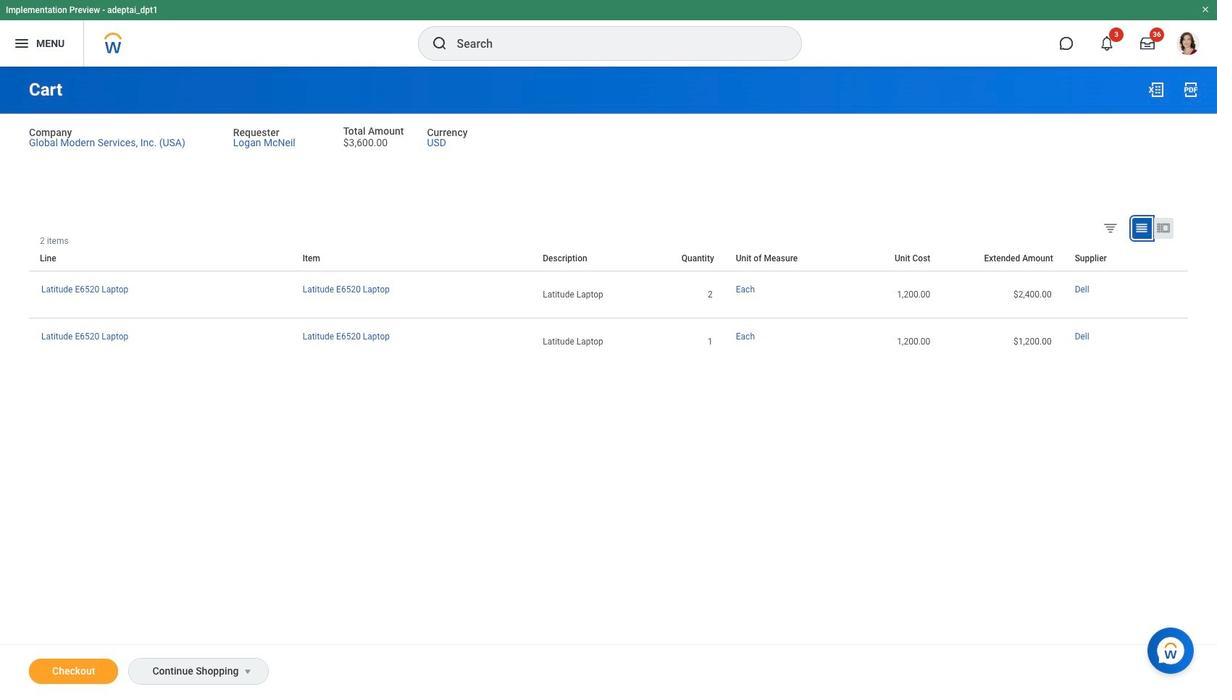 Task type: locate. For each thing, give the bounding box(es) containing it.
close environment banner image
[[1202, 5, 1210, 14]]

view printable version (pdf) image
[[1183, 81, 1200, 99]]

option group
[[1100, 217, 1185, 242]]

Toggle to List Detail view radio
[[1155, 218, 1174, 239]]

select to filter grid data image
[[1103, 220, 1119, 235]]

banner
[[0, 0, 1218, 67]]

justify image
[[13, 35, 30, 52]]

Search Workday  search field
[[457, 28, 772, 59]]

inbox large image
[[1141, 36, 1155, 51]]

main content
[[0, 67, 1218, 698]]

search image
[[431, 35, 448, 52]]

toolbar
[[1178, 236, 1189, 246]]

Toggle to Grid view radio
[[1133, 218, 1152, 239]]



Task type: describe. For each thing, give the bounding box(es) containing it.
toggle to list detail view image
[[1157, 221, 1171, 235]]

caret down image
[[239, 667, 257, 678]]

notifications large image
[[1100, 36, 1115, 51]]

toggle to grid view image
[[1135, 221, 1150, 235]]

export to excel image
[[1148, 81, 1165, 99]]

profile logan mcneil image
[[1177, 32, 1200, 58]]



Task type: vqa. For each thing, say whether or not it's contained in the screenshot.
close environment banner icon
yes



